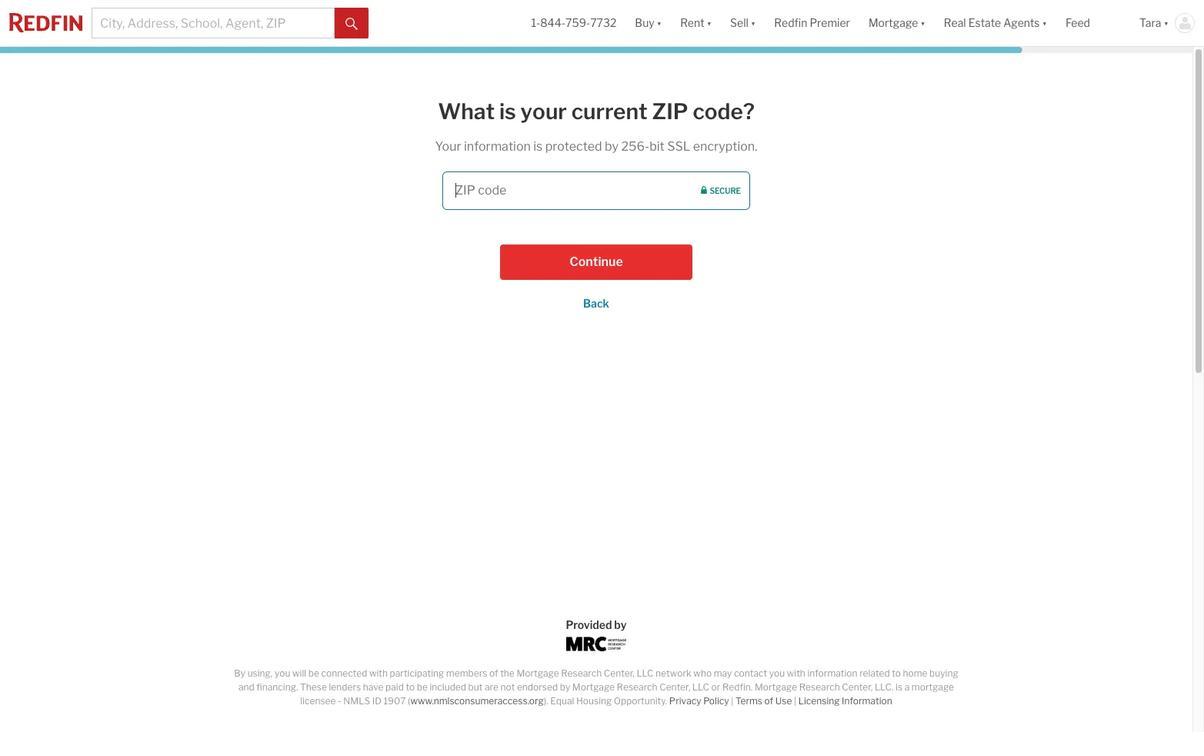 Task type: vqa. For each thing, say whether or not it's contained in the screenshot.
"data"
no



Task type: locate. For each thing, give the bounding box(es) containing it.
of left use on the bottom right
[[765, 696, 774, 707]]

ZIP code text field
[[443, 171, 750, 210]]

your
[[521, 99, 567, 125]]

▾ for buy ▾
[[657, 16, 662, 30]]

2 horizontal spatial is
[[896, 682, 903, 693]]

▾
[[657, 16, 662, 30], [707, 16, 712, 30], [751, 16, 756, 30], [921, 16, 926, 30], [1042, 16, 1047, 30], [1164, 16, 1169, 30]]

▾ right sell
[[751, 16, 756, 30]]

by up equal
[[560, 682, 570, 693]]

information up licensing information link
[[808, 668, 858, 680]]

paid
[[386, 682, 404, 693]]

6 ▾ from the left
[[1164, 16, 1169, 30]]

mortgage left real
[[869, 16, 918, 30]]

▾ for rent ▾
[[707, 16, 712, 30]]

1 horizontal spatial to
[[892, 668, 901, 680]]

1 horizontal spatial information
[[808, 668, 858, 680]]

0 vertical spatial to
[[892, 668, 901, 680]]

not
[[501, 682, 515, 693]]

research up housing
[[561, 668, 602, 680]]

0 horizontal spatial you
[[275, 668, 290, 680]]

-
[[338, 696, 341, 707]]

1 vertical spatial be
[[417, 682, 428, 693]]

is left 'your'
[[499, 99, 516, 125]]

1 you from the left
[[275, 668, 290, 680]]

terms of use link
[[736, 696, 792, 707]]

is left a
[[896, 682, 903, 693]]

be
[[308, 668, 319, 680], [417, 682, 428, 693]]

rent ▾
[[680, 16, 712, 30]]

information
[[842, 696, 893, 707]]

continue
[[570, 254, 623, 269]]

1 horizontal spatial research
[[617, 682, 658, 693]]

research up licensing
[[799, 682, 840, 693]]

is down 'your'
[[534, 139, 543, 154]]

to up '('
[[406, 682, 415, 693]]

0 vertical spatial information
[[464, 139, 531, 154]]

redfin
[[774, 16, 808, 30]]

the
[[500, 668, 515, 680]]

llc.
[[875, 682, 894, 693]]

feed button
[[1057, 0, 1131, 46]]

what is your current zip code?
[[438, 99, 755, 125]]

▾ left real
[[921, 16, 926, 30]]

▾ for mortgage ▾
[[921, 16, 926, 30]]

0 horizontal spatial llc
[[637, 668, 654, 680]]

of left the
[[490, 668, 498, 680]]

connected
[[321, 668, 367, 680]]

▾ for tara ▾
[[1164, 16, 1169, 30]]

0 horizontal spatial |
[[731, 696, 734, 707]]

and
[[239, 682, 255, 693]]

0 horizontal spatial with
[[369, 668, 388, 680]]

▾ right agents
[[1042, 16, 1047, 30]]

equal
[[551, 696, 574, 707]]

network
[[656, 668, 692, 680]]

1 | from the left
[[731, 696, 734, 707]]

0 horizontal spatial of
[[490, 668, 498, 680]]

or
[[712, 682, 721, 693]]

1 ▾ from the left
[[657, 16, 662, 30]]

by left 256-
[[605, 139, 619, 154]]

1 with from the left
[[369, 668, 388, 680]]

with
[[369, 668, 388, 680], [787, 668, 806, 680]]

mortgage research center image
[[566, 637, 626, 652]]

research
[[561, 668, 602, 680], [617, 682, 658, 693], [799, 682, 840, 693]]

real estate agents ▾ button
[[935, 0, 1057, 46]]

center, down network
[[660, 682, 691, 693]]

of inside the by using, you will be connected with participating members of the mortgage research center, llc network who may contact you with information related to home buying and financing. these lenders have paid to be included but are not endorsed by mortgage research center, llc or redfin. mortgage research center, llc. is a mortgage licensee - nmls id 1907 (
[[490, 668, 498, 680]]

you up the financing.
[[275, 668, 290, 680]]

mortgage ▾ button
[[869, 0, 926, 46]]

information down 'what'
[[464, 139, 531, 154]]

844-
[[540, 16, 566, 30]]

1 vertical spatial information
[[808, 668, 858, 680]]

0 vertical spatial be
[[308, 668, 319, 680]]

2 you from the left
[[769, 668, 785, 680]]

members
[[446, 668, 488, 680]]

1 horizontal spatial you
[[769, 668, 785, 680]]

3 ▾ from the left
[[751, 16, 756, 30]]

2 vertical spatial is
[[896, 682, 903, 693]]

bit
[[650, 139, 665, 154]]

4 ▾ from the left
[[921, 16, 926, 30]]

▾ right buy
[[657, 16, 662, 30]]

1 horizontal spatial |
[[794, 696, 797, 707]]

|
[[731, 696, 734, 707], [794, 696, 797, 707]]

privacy policy link
[[669, 696, 729, 707]]

| right use on the bottom right
[[794, 696, 797, 707]]

5 ▾ from the left
[[1042, 16, 1047, 30]]

to up llc. on the bottom
[[892, 668, 901, 680]]

1 vertical spatial is
[[534, 139, 543, 154]]

using,
[[248, 668, 273, 680]]

premier
[[810, 16, 850, 30]]

1 horizontal spatial of
[[765, 696, 774, 707]]

rent ▾ button
[[680, 0, 712, 46]]

buy ▾
[[635, 16, 662, 30]]

1 vertical spatial to
[[406, 682, 415, 693]]

2 vertical spatial by
[[560, 682, 570, 693]]

(
[[408, 696, 410, 707]]

research up opportunity.
[[617, 682, 658, 693]]

to
[[892, 668, 901, 680], [406, 682, 415, 693]]

information
[[464, 139, 531, 154], [808, 668, 858, 680]]

rent ▾ button
[[671, 0, 721, 46]]

be down participating at the bottom left
[[417, 682, 428, 693]]

of
[[490, 668, 498, 680], [765, 696, 774, 707]]

center,
[[604, 668, 635, 680], [660, 682, 691, 693], [842, 682, 873, 693]]

1 horizontal spatial center,
[[660, 682, 691, 693]]

llc
[[637, 668, 654, 680], [693, 682, 710, 693]]

of for terms
[[765, 696, 774, 707]]

who
[[694, 668, 712, 680]]

2 horizontal spatial center,
[[842, 682, 873, 693]]

1 horizontal spatial llc
[[693, 682, 710, 693]]

mortgage up use on the bottom right
[[755, 682, 797, 693]]

| down redfin.
[[731, 696, 734, 707]]

is
[[499, 99, 516, 125], [534, 139, 543, 154], [896, 682, 903, 693]]

0 vertical spatial is
[[499, 99, 516, 125]]

▾ right tara
[[1164, 16, 1169, 30]]

▾ right rent
[[707, 16, 712, 30]]

mortgage
[[869, 16, 918, 30], [517, 668, 559, 680], [572, 682, 615, 693], [755, 682, 797, 693]]

0 vertical spatial of
[[490, 668, 498, 680]]

by up mortgage research center image
[[614, 619, 627, 632]]

llc up the privacy policy link
[[693, 682, 710, 693]]

you right 'contact'
[[769, 668, 785, 680]]

nmls
[[343, 696, 370, 707]]

by inside the by using, you will be connected with participating members of the mortgage research center, llc network who may contact you with information related to home buying and financing. these lenders have paid to be included but are not endorsed by mortgage research center, llc or redfin. mortgage research center, llc. is a mortgage licensee - nmls id 1907 (
[[560, 682, 570, 693]]

these
[[300, 682, 327, 693]]

is inside the by using, you will be connected with participating members of the mortgage research center, llc network who may contact you with information related to home buying and financing. these lenders have paid to be included but are not endorsed by mortgage research center, llc or redfin. mortgage research center, llc. is a mortgage licensee - nmls id 1907 (
[[896, 682, 903, 693]]

tara ▾
[[1140, 16, 1169, 30]]

with up use on the bottom right
[[787, 668, 806, 680]]

1 vertical spatial of
[[765, 696, 774, 707]]

real estate agents ▾ link
[[944, 0, 1047, 46]]

mortgage ▾ button
[[860, 0, 935, 46]]

0 horizontal spatial research
[[561, 668, 602, 680]]

1-844-759-7732 link
[[531, 16, 617, 30]]

www.nmlsconsumeraccess.org ). equal housing opportunity. privacy policy | terms of use | licensing information
[[410, 696, 893, 707]]

llc up opportunity.
[[637, 668, 654, 680]]

use
[[776, 696, 792, 707]]

real
[[944, 16, 966, 30]]

1 horizontal spatial be
[[417, 682, 428, 693]]

2 | from the left
[[794, 696, 797, 707]]

home
[[903, 668, 928, 680]]

protected
[[545, 139, 602, 154]]

center, up opportunity.
[[604, 668, 635, 680]]

0 horizontal spatial be
[[308, 668, 319, 680]]

of for members
[[490, 668, 498, 680]]

may
[[714, 668, 732, 680]]

1 horizontal spatial with
[[787, 668, 806, 680]]

agents
[[1004, 16, 1040, 30]]

buy ▾ button
[[626, 0, 671, 46]]

2 ▾ from the left
[[707, 16, 712, 30]]

256-
[[621, 139, 650, 154]]

center, up "information" on the bottom right
[[842, 682, 873, 693]]

with up have
[[369, 668, 388, 680]]

0 vertical spatial by
[[605, 139, 619, 154]]

be up these
[[308, 668, 319, 680]]



Task type: describe. For each thing, give the bounding box(es) containing it.
licensing information link
[[799, 696, 893, 707]]

sell ▾
[[730, 16, 756, 30]]

0 horizontal spatial center,
[[604, 668, 635, 680]]

).
[[544, 696, 549, 707]]

buying
[[930, 668, 959, 680]]

redfin premier button
[[765, 0, 860, 46]]

rent
[[680, 16, 705, 30]]

real estate agents ▾
[[944, 16, 1047, 30]]

have
[[363, 682, 384, 693]]

provided
[[566, 619, 612, 632]]

mortgage ▾
[[869, 16, 926, 30]]

terms
[[736, 696, 763, 707]]

by using, you will be connected with participating members of the mortgage research center, llc network who may contact you with information related to home buying and financing. these lenders have paid to be included but are not endorsed by mortgage research center, llc or redfin. mortgage research center, llc. is a mortgage licensee - nmls id 1907 (
[[234, 668, 959, 707]]

your information is protected by 256-bit ssl encryption.
[[435, 139, 758, 154]]

lenders
[[329, 682, 361, 693]]

mortgage up housing
[[572, 682, 615, 693]]

0 vertical spatial llc
[[637, 668, 654, 680]]

will
[[292, 668, 306, 680]]

City, Address, School, Agent, ZIP search field
[[92, 8, 335, 38]]

0 horizontal spatial to
[[406, 682, 415, 693]]

1907
[[384, 696, 406, 707]]

endorsed
[[517, 682, 558, 693]]

privacy
[[669, 696, 702, 707]]

back
[[583, 297, 609, 310]]

feed
[[1066, 16, 1091, 30]]

redfin premier
[[774, 16, 850, 30]]

licensee
[[300, 696, 336, 707]]

1 vertical spatial by
[[614, 619, 627, 632]]

0 horizontal spatial information
[[464, 139, 531, 154]]

current
[[572, 99, 648, 125]]

1-
[[531, 16, 540, 30]]

related
[[860, 668, 890, 680]]

back button
[[583, 297, 609, 310]]

policy
[[704, 696, 729, 707]]

continue button
[[500, 244, 693, 280]]

mortgage inside mortgage ▾ dropdown button
[[869, 16, 918, 30]]

mortgage up endorsed
[[517, 668, 559, 680]]

opportunity.
[[614, 696, 667, 707]]

www.nmlsconsumeraccess.org
[[410, 696, 544, 707]]

by
[[234, 668, 246, 680]]

information inside the by using, you will be connected with participating members of the mortgage research center, llc network who may contact you with information related to home buying and financing. these lenders have paid to be included but are not endorsed by mortgage research center, llc or redfin. mortgage research center, llc. is a mortgage licensee - nmls id 1907 (
[[808, 668, 858, 680]]

buy ▾ button
[[635, 0, 662, 46]]

buy
[[635, 16, 655, 30]]

759-
[[566, 16, 590, 30]]

a
[[905, 682, 910, 693]]

included
[[430, 682, 466, 693]]

7732
[[590, 16, 617, 30]]

mortgage
[[912, 682, 954, 693]]

www.nmlsconsumeraccess.org link
[[410, 696, 544, 707]]

sell
[[730, 16, 749, 30]]

▾ for sell ▾
[[751, 16, 756, 30]]

1 vertical spatial llc
[[693, 682, 710, 693]]

submit search image
[[346, 17, 358, 30]]

your
[[435, 139, 461, 154]]

housing
[[576, 696, 612, 707]]

estate
[[969, 16, 1001, 30]]

1-844-759-7732
[[531, 16, 617, 30]]

1 horizontal spatial is
[[534, 139, 543, 154]]

2 horizontal spatial research
[[799, 682, 840, 693]]

2 with from the left
[[787, 668, 806, 680]]

provided by
[[566, 619, 627, 632]]

zip code?
[[652, 99, 755, 125]]

participating
[[390, 668, 444, 680]]

sell ▾ button
[[730, 0, 756, 46]]

tara
[[1140, 16, 1162, 30]]

id
[[372, 696, 382, 707]]

licensing
[[799, 696, 840, 707]]

0 horizontal spatial is
[[499, 99, 516, 125]]

redfin.
[[723, 682, 753, 693]]

contact
[[734, 668, 767, 680]]

but
[[468, 682, 483, 693]]

ssl encryption.
[[667, 139, 758, 154]]

are
[[485, 682, 499, 693]]

financing.
[[257, 682, 298, 693]]

what
[[438, 99, 495, 125]]



